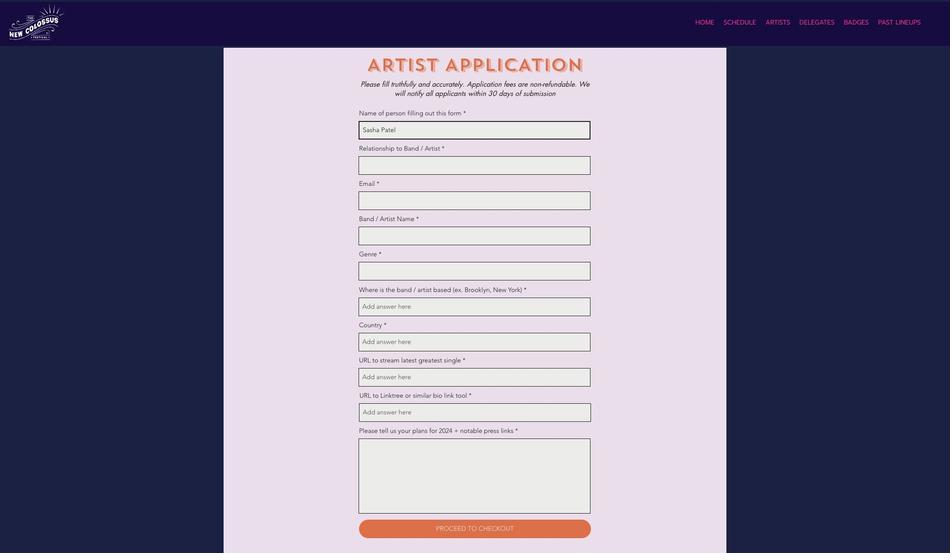 Task type: describe. For each thing, give the bounding box(es) containing it.
Add answer here text field
[[359, 368, 591, 387]]

1 vertical spatial add answer here text field
[[359, 333, 591, 352]]

0 vertical spatial add answer here text field
[[359, 298, 591, 316]]



Task type: vqa. For each thing, say whether or not it's contained in the screenshot.
bottommost Add answer here text box
no



Task type: locate. For each thing, give the bounding box(es) containing it.
None email field
[[359, 192, 591, 210]]

the new colossus music festival logo 2024 image
[[7, 4, 66, 41]]

None text field
[[359, 121, 591, 140], [359, 227, 591, 245], [359, 262, 591, 281], [359, 439, 591, 514], [359, 121, 591, 140], [359, 227, 591, 245], [359, 262, 591, 281], [359, 439, 591, 514]]

Add answer here text field
[[359, 298, 591, 316], [359, 333, 591, 352], [359, 404, 591, 422]]

None text field
[[359, 156, 591, 175]]

2 vertical spatial add answer here text field
[[359, 404, 591, 422]]



